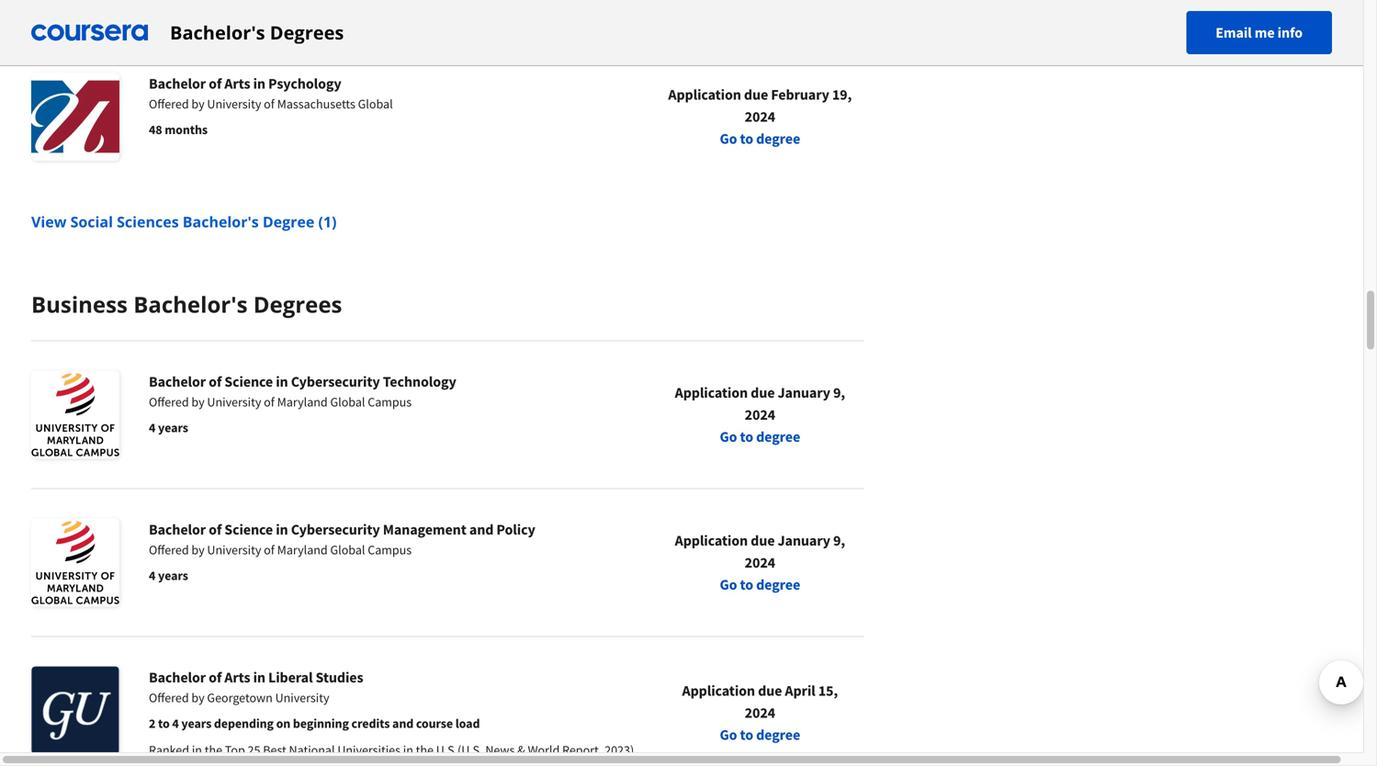 Task type: locate. For each thing, give the bounding box(es) containing it.
the down course
[[416, 742, 434, 759]]

go for bachelor of arts in liberal studies
[[720, 726, 737, 744]]

and up ranked in the top 25 best national universities in the u.s.(u.s. news & world report, 2023)
[[392, 715, 414, 732]]

2 9, from the top
[[833, 532, 845, 550]]

massachusetts
[[277, 96, 356, 112]]

bachelor of arts in psychology offered by university of massachusetts global 48 months
[[149, 74, 393, 138]]

2024 for bachelor of science in cybersecurity technology
[[745, 406, 776, 424]]

2 bachelor from the top
[[149, 373, 206, 391]]

go
[[720, 130, 737, 148], [720, 428, 737, 446], [720, 576, 737, 594], [720, 726, 737, 744]]

1 horizontal spatial and
[[469, 521, 494, 539]]

to for bachelor of science in cybersecurity management and policy
[[740, 576, 754, 594]]

2 january from the top
[[778, 532, 831, 550]]

9,
[[833, 384, 845, 402], [833, 532, 845, 550]]

and
[[469, 521, 494, 539], [392, 715, 414, 732]]

25
[[248, 742, 261, 759]]

arts inside bachelor of arts in psychology offered by university of massachusetts global 48 months
[[224, 74, 250, 93]]

due
[[744, 85, 768, 104], [751, 384, 775, 402], [751, 532, 775, 550], [758, 682, 782, 700]]

48
[[149, 121, 162, 138]]

arts down bachelor's degrees
[[224, 74, 250, 93]]

9, for bachelor of science in cybersecurity management and policy
[[833, 532, 845, 550]]

2 application due january 9, 2024 go to degree from the top
[[675, 532, 845, 594]]

0 vertical spatial degrees
[[270, 20, 344, 45]]

1 offered from the top
[[149, 96, 189, 112]]

offered
[[149, 96, 189, 112], [149, 394, 189, 410], [149, 542, 189, 558], [149, 690, 189, 706]]

university of maryland global campus image for bachelor of science in cybersecurity technology
[[31, 371, 119, 459]]

by inside bachelor of science in cybersecurity management and policy offered by university of maryland global campus 4 years
[[192, 542, 205, 558]]

0 vertical spatial and
[[469, 521, 494, 539]]

global inside bachelor of science in cybersecurity technology offered by university of maryland global campus 4 years
[[330, 394, 365, 410]]

bachelor inside bachelor of science in cybersecurity technology offered by university of maryland global campus 4 years
[[149, 373, 206, 391]]

due for bachelor of science in cybersecurity technology
[[751, 384, 775, 402]]

campus inside bachelor of science in cybersecurity technology offered by university of maryland global campus 4 years
[[368, 394, 412, 410]]

bachelor of arts in liberal studies offered by georgetown university 2 to 4 years depending on beginning credits and course load
[[149, 669, 480, 732]]

by inside bachelor of arts in liberal studies offered by georgetown university 2 to 4 years depending on beginning credits and course load
[[192, 690, 205, 706]]

degree
[[756, 130, 801, 148], [756, 428, 801, 446], [756, 576, 801, 594], [756, 726, 801, 744]]

4
[[149, 420, 156, 436], [149, 567, 156, 584], [172, 715, 179, 732]]

bachelor's
[[170, 20, 265, 45], [183, 212, 259, 232], [133, 289, 248, 319]]

1 vertical spatial years
[[158, 567, 188, 584]]

science
[[224, 373, 273, 391], [224, 521, 273, 539]]

bachelor's up bachelor of arts in psychology offered by university of massachusetts global 48 months
[[170, 20, 265, 45]]

degree for bachelor of science in cybersecurity technology
[[756, 428, 801, 446]]

0 vertical spatial 9,
[[833, 384, 845, 402]]

4 bachelor from the top
[[149, 669, 206, 687]]

2 degree from the top
[[756, 428, 801, 446]]

0 vertical spatial maryland
[[277, 394, 328, 410]]

0 vertical spatial university of maryland global campus image
[[31, 371, 119, 459]]

georgetown
[[207, 690, 273, 706]]

0 vertical spatial campus
[[368, 394, 412, 410]]

1 vertical spatial campus
[[368, 542, 412, 558]]

cybersecurity inside bachelor of science in cybersecurity technology offered by university of maryland global campus 4 years
[[291, 373, 380, 391]]

1 vertical spatial global
[[330, 394, 365, 410]]

bachelor inside bachelor of arts in psychology offered by university of massachusetts global 48 months
[[149, 74, 206, 93]]

1 university of maryland global campus image from the top
[[31, 371, 119, 459]]

4 2024 from the top
[[745, 704, 776, 722]]

to for bachelor of arts in psychology
[[740, 130, 754, 148]]

0 vertical spatial global
[[358, 96, 393, 112]]

years inside bachelor of science in cybersecurity technology offered by university of maryland global campus 4 years
[[158, 420, 188, 436]]

3 degree from the top
[[756, 576, 801, 594]]

months
[[165, 121, 208, 138]]

1 9, from the top
[[833, 384, 845, 402]]

1 vertical spatial university of maryland global campus image
[[31, 519, 119, 607]]

2 go from the top
[[720, 428, 737, 446]]

2 cybersecurity from the top
[[291, 521, 380, 539]]

the left top
[[205, 742, 222, 759]]

2
[[149, 715, 156, 732]]

campus down technology
[[368, 394, 412, 410]]

0 vertical spatial years
[[158, 420, 188, 436]]

1 vertical spatial cybersecurity
[[291, 521, 380, 539]]

1 maryland from the top
[[277, 394, 328, 410]]

1 vertical spatial and
[[392, 715, 414, 732]]

4 by from the top
[[192, 690, 205, 706]]

2 vertical spatial global
[[330, 542, 365, 558]]

2 arts from the top
[[224, 669, 250, 687]]

2 vertical spatial bachelor's
[[133, 289, 248, 319]]

bachelor for bachelor of science in cybersecurity technology
[[149, 373, 206, 391]]

university of maryland global campus image for bachelor of science in cybersecurity management and policy
[[31, 519, 119, 607]]

degree inside application due april 15, 2024 go to degree
[[756, 726, 801, 744]]

science for bachelor of science in cybersecurity management and policy
[[224, 521, 273, 539]]

1 bachelor from the top
[[149, 74, 206, 93]]

1 go from the top
[[720, 130, 737, 148]]

1 vertical spatial application due january 9, 2024 go to degree
[[675, 532, 845, 594]]

cybersecurity left technology
[[291, 373, 380, 391]]

1 by from the top
[[192, 96, 205, 112]]

degrees
[[270, 20, 344, 45], [253, 289, 342, 319]]

in inside bachelor of science in cybersecurity technology offered by university of maryland global campus 4 years
[[276, 373, 288, 391]]

georgetown university image
[[31, 667, 119, 755]]

4 offered from the top
[[149, 690, 189, 706]]

2024 inside application due february 19, 2024 go to degree
[[745, 108, 776, 126]]

degree for bachelor of arts in psychology
[[756, 130, 801, 148]]

2 maryland from the top
[[277, 542, 328, 558]]

management
[[383, 521, 467, 539]]

bachelor's left degree in the top of the page
[[183, 212, 259, 232]]

news
[[486, 742, 515, 759]]

sciences
[[117, 212, 179, 232]]

bachelor of science in cybersecurity management and policy offered by university of maryland global campus 4 years
[[149, 521, 536, 584]]

university inside bachelor of arts in psychology offered by university of massachusetts global 48 months
[[207, 96, 261, 112]]

0 vertical spatial cybersecurity
[[291, 373, 380, 391]]

science inside bachelor of science in cybersecurity technology offered by university of maryland global campus 4 years
[[224, 373, 273, 391]]

0 vertical spatial arts
[[224, 74, 250, 93]]

1 vertical spatial arts
[[224, 669, 250, 687]]

go inside application due february 19, 2024 go to degree
[[720, 130, 737, 148]]

maryland inside bachelor of science in cybersecurity technology offered by university of maryland global campus 4 years
[[277, 394, 328, 410]]

degree for bachelor of science in cybersecurity management and policy
[[756, 576, 801, 594]]

email me info
[[1216, 23, 1303, 42]]

to
[[740, 130, 754, 148], [740, 428, 754, 446], [740, 576, 754, 594], [158, 715, 170, 732], [740, 726, 754, 744]]

depending
[[214, 715, 274, 732]]

load
[[456, 715, 480, 732]]

1 vertical spatial degrees
[[253, 289, 342, 319]]

arts
[[224, 74, 250, 93], [224, 669, 250, 687]]

offered inside bachelor of arts in liberal studies offered by georgetown university 2 to 4 years depending on beginning credits and course load
[[149, 690, 189, 706]]

global inside bachelor of arts in psychology offered by university of massachusetts global 48 months
[[358, 96, 393, 112]]

3 go from the top
[[720, 576, 737, 594]]

1 horizontal spatial the
[[416, 742, 434, 759]]

by
[[192, 96, 205, 112], [192, 394, 205, 410], [192, 542, 205, 558], [192, 690, 205, 706]]

coursera image
[[31, 18, 148, 47]]

of
[[209, 74, 222, 93], [264, 96, 275, 112], [209, 373, 222, 391], [264, 394, 275, 410], [209, 521, 222, 539], [264, 542, 275, 558], [209, 669, 222, 687]]

january for bachelor of science in cybersecurity technology
[[778, 384, 831, 402]]

1 arts from the top
[[224, 74, 250, 93]]

2 vertical spatial years
[[181, 715, 212, 732]]

studies
[[316, 669, 363, 687]]

years
[[158, 420, 188, 436], [158, 567, 188, 584], [181, 715, 212, 732]]

0 vertical spatial 4
[[149, 420, 156, 436]]

u.s.(u.s.
[[436, 742, 483, 759]]

bachelor of science in cybersecurity technology offered by university of maryland global campus 4 years
[[149, 373, 457, 436]]

&
[[517, 742, 525, 759]]

university
[[207, 96, 261, 112], [207, 394, 261, 410], [207, 542, 261, 558], [275, 690, 329, 706]]

to inside application due february 19, 2024 go to degree
[[740, 130, 754, 148]]

arts for psychology
[[224, 74, 250, 93]]

3 by from the top
[[192, 542, 205, 558]]

0 horizontal spatial the
[[205, 742, 222, 759]]

0 horizontal spatial and
[[392, 715, 414, 732]]

campus down management
[[368, 542, 412, 558]]

and left policy
[[469, 521, 494, 539]]

1 degree from the top
[[756, 130, 801, 148]]

degrees down degree in the top of the page
[[253, 289, 342, 319]]

degree inside application due february 19, 2024 go to degree
[[756, 130, 801, 148]]

2 science from the top
[[224, 521, 273, 539]]

1 vertical spatial science
[[224, 521, 273, 539]]

application due january 9, 2024 go to degree
[[675, 384, 845, 446], [675, 532, 845, 594]]

application
[[668, 85, 741, 104], [675, 384, 748, 402], [675, 532, 748, 550], [682, 682, 755, 700]]

world
[[528, 742, 560, 759]]

application for bachelor of science in cybersecurity technology
[[675, 384, 748, 402]]

bachelor inside bachelor of arts in liberal studies offered by georgetown university 2 to 4 years depending on beginning credits and course load
[[149, 669, 206, 687]]

to inside application due april 15, 2024 go to degree
[[740, 726, 754, 744]]

on
[[276, 715, 291, 732]]

2 university of maryland global campus image from the top
[[31, 519, 119, 607]]

3 offered from the top
[[149, 542, 189, 558]]

2024
[[745, 108, 776, 126], [745, 406, 776, 424], [745, 554, 776, 572], [745, 704, 776, 722]]

1 vertical spatial 4
[[149, 567, 156, 584]]

cybersecurity for management
[[291, 521, 380, 539]]

cybersecurity inside bachelor of science in cybersecurity management and policy offered by university of maryland global campus 4 years
[[291, 521, 380, 539]]

1 application due january 9, 2024 go to degree from the top
[[675, 384, 845, 446]]

application inside application due april 15, 2024 go to degree
[[682, 682, 755, 700]]

go inside application due april 15, 2024 go to degree
[[720, 726, 737, 744]]

arts inside bachelor of arts in liberal studies offered by georgetown university 2 to 4 years depending on beginning credits and course load
[[224, 669, 250, 687]]

report,
[[562, 742, 602, 759]]

0 vertical spatial january
[[778, 384, 831, 402]]

in
[[253, 74, 266, 93], [276, 373, 288, 391], [276, 521, 288, 539], [253, 669, 266, 687], [192, 742, 202, 759], [403, 742, 413, 759]]

2 2024 from the top
[[745, 406, 776, 424]]

0 vertical spatial science
[[224, 373, 273, 391]]

degree for bachelor of arts in liberal studies
[[756, 726, 801, 744]]

2 by from the top
[[192, 394, 205, 410]]

university of maryland global campus image
[[31, 371, 119, 459], [31, 519, 119, 607]]

arts up georgetown
[[224, 669, 250, 687]]

cybersecurity left management
[[291, 521, 380, 539]]

science inside bachelor of science in cybersecurity management and policy offered by university of maryland global campus 4 years
[[224, 521, 273, 539]]

1 vertical spatial bachelor's
[[183, 212, 259, 232]]

campus
[[368, 394, 412, 410], [368, 542, 412, 558]]

in for offered
[[253, 74, 266, 93]]

bachelor
[[149, 74, 206, 93], [149, 373, 206, 391], [149, 521, 206, 539], [149, 669, 206, 687]]

4 degree from the top
[[756, 726, 801, 744]]

1 the from the left
[[205, 742, 222, 759]]

top
[[225, 742, 245, 759]]

1 january from the top
[[778, 384, 831, 402]]

application inside application due february 19, 2024 go to degree
[[668, 85, 741, 104]]

0 vertical spatial application due january 9, 2024 go to degree
[[675, 384, 845, 446]]

2024 inside application due april 15, 2024 go to degree
[[745, 704, 776, 722]]

in for management
[[276, 521, 288, 539]]

degrees up psychology
[[270, 20, 344, 45]]

1 vertical spatial maryland
[[277, 542, 328, 558]]

2024 for bachelor of science in cybersecurity management and policy
[[745, 554, 776, 572]]

2 campus from the top
[[368, 542, 412, 558]]

to for bachelor of arts in liberal studies
[[740, 726, 754, 744]]

cybersecurity
[[291, 373, 380, 391], [291, 521, 380, 539]]

(1)
[[318, 212, 337, 232]]

credits
[[352, 715, 390, 732]]

1 vertical spatial 9,
[[833, 532, 845, 550]]

in inside bachelor of science in cybersecurity management and policy offered by university of maryland global campus 4 years
[[276, 521, 288, 539]]

4 go from the top
[[720, 726, 737, 744]]

1 vertical spatial january
[[778, 532, 831, 550]]

to inside bachelor of arts in liberal studies offered by georgetown university 2 to 4 years depending on beginning credits and course load
[[158, 715, 170, 732]]

2 offered from the top
[[149, 394, 189, 410]]

2 vertical spatial 4
[[172, 715, 179, 732]]

email
[[1216, 23, 1252, 42]]

due inside application due february 19, 2024 go to degree
[[744, 85, 768, 104]]

due inside application due april 15, 2024 go to degree
[[758, 682, 782, 700]]

2 the from the left
[[416, 742, 434, 759]]

january
[[778, 384, 831, 402], [778, 532, 831, 550]]

1 campus from the top
[[368, 394, 412, 410]]

9, for bachelor of science in cybersecurity technology
[[833, 384, 845, 402]]

view social sciences bachelor's degree (1)
[[31, 212, 337, 232]]

bachelor for bachelor of arts in psychology
[[149, 74, 206, 93]]

application due february 19, 2024 go to degree
[[668, 85, 852, 148]]

global
[[358, 96, 393, 112], [330, 394, 365, 410], [330, 542, 365, 558]]

1 cybersecurity from the top
[[291, 373, 380, 391]]

to for bachelor of science in cybersecurity technology
[[740, 428, 754, 446]]

4 inside bachelor of arts in liberal studies offered by georgetown university 2 to 4 years depending on beginning credits and course load
[[172, 715, 179, 732]]

1 2024 from the top
[[745, 108, 776, 126]]

the
[[205, 742, 222, 759], [416, 742, 434, 759]]

of inside bachelor of arts in liberal studies offered by georgetown university 2 to 4 years depending on beginning credits and course load
[[209, 669, 222, 687]]

3 2024 from the top
[[745, 554, 776, 572]]

in inside bachelor of arts in psychology offered by university of massachusetts global 48 months
[[253, 74, 266, 93]]

1 science from the top
[[224, 373, 273, 391]]

bachelor's down view social sciences bachelor's degree (1) at top
[[133, 289, 248, 319]]

in inside bachelor of arts in liberal studies offered by georgetown university 2 to 4 years depending on beginning credits and course load
[[253, 669, 266, 687]]

degree
[[263, 212, 315, 232]]

bachelor inside bachelor of science in cybersecurity management and policy offered by university of maryland global campus 4 years
[[149, 521, 206, 539]]

3 bachelor from the top
[[149, 521, 206, 539]]

maryland
[[277, 394, 328, 410], [277, 542, 328, 558]]

and inside bachelor of arts in liberal studies offered by georgetown university 2 to 4 years depending on beginning credits and course load
[[392, 715, 414, 732]]

ranked
[[149, 742, 189, 759]]



Task type: describe. For each thing, give the bounding box(es) containing it.
application for bachelor of science in cybersecurity management and policy
[[675, 532, 748, 550]]

ranked in the top 25 best national universities in the u.s.(u.s. news & world report, 2023)
[[149, 742, 634, 759]]

bachelor's degrees
[[170, 20, 344, 45]]

course
[[416, 715, 453, 732]]

psychology
[[268, 74, 342, 93]]

social
[[70, 212, 113, 232]]

maryland inside bachelor of science in cybersecurity management and policy offered by university of maryland global campus 4 years
[[277, 542, 328, 558]]

business
[[31, 289, 128, 319]]

by inside bachelor of arts in psychology offered by university of massachusetts global 48 months
[[192, 96, 205, 112]]

application due january 9, 2024 go to degree for bachelor of science in cybersecurity management and policy
[[675, 532, 845, 594]]

go for bachelor of science in cybersecurity management and policy
[[720, 576, 737, 594]]

go for bachelor of science in cybersecurity technology
[[720, 428, 737, 446]]

university inside bachelor of arts in liberal studies offered by georgetown university 2 to 4 years depending on beginning credits and course load
[[275, 690, 329, 706]]

university inside bachelor of science in cybersecurity management and policy offered by university of maryland global campus 4 years
[[207, 542, 261, 558]]

application for bachelor of arts in liberal studies
[[682, 682, 755, 700]]

15,
[[819, 682, 838, 700]]

and inside bachelor of science in cybersecurity management and policy offered by university of maryland global campus 4 years
[[469, 521, 494, 539]]

view social sciences bachelor's degree (1) link
[[31, 212, 337, 232]]

offered inside bachelor of arts in psychology offered by university of massachusetts global 48 months
[[149, 96, 189, 112]]

4 inside bachelor of science in cybersecurity management and policy offered by university of maryland global campus 4 years
[[149, 567, 156, 584]]

university of massachusetts global image
[[31, 73, 119, 161]]

0 vertical spatial bachelor's
[[170, 20, 265, 45]]

national
[[289, 742, 335, 759]]

view
[[31, 212, 67, 232]]

years inside bachelor of science in cybersecurity management and policy offered by university of maryland global campus 4 years
[[158, 567, 188, 584]]

science for bachelor of science in cybersecurity technology
[[224, 373, 273, 391]]

beginning
[[293, 715, 349, 732]]

in for studies
[[253, 669, 266, 687]]

offered inside bachelor of science in cybersecurity management and policy offered by university of maryland global campus 4 years
[[149, 542, 189, 558]]

in for technology
[[276, 373, 288, 391]]

bachelor for bachelor of science in cybersecurity management and policy
[[149, 521, 206, 539]]

19,
[[832, 85, 852, 104]]

me
[[1255, 23, 1275, 42]]

years inside bachelor of arts in liberal studies offered by georgetown university 2 to 4 years depending on beginning credits and course load
[[181, 715, 212, 732]]

2024 for bachelor of arts in liberal studies
[[745, 704, 776, 722]]

by inside bachelor of science in cybersecurity technology offered by university of maryland global campus 4 years
[[192, 394, 205, 410]]

february
[[771, 85, 830, 104]]

arts for liberal
[[224, 669, 250, 687]]

application for bachelor of arts in psychology
[[668, 85, 741, 104]]

2024 for bachelor of arts in psychology
[[745, 108, 776, 126]]

info
[[1278, 23, 1303, 42]]

due for bachelor of arts in psychology
[[744, 85, 768, 104]]

best
[[263, 742, 287, 759]]

2023)
[[605, 742, 634, 759]]

liberal
[[268, 669, 313, 687]]

application due january 9, 2024 go to degree for bachelor of science in cybersecurity technology
[[675, 384, 845, 446]]

email me info button
[[1187, 11, 1333, 54]]

offered inside bachelor of science in cybersecurity technology offered by university of maryland global campus 4 years
[[149, 394, 189, 410]]

university inside bachelor of science in cybersecurity technology offered by university of maryland global campus 4 years
[[207, 394, 261, 410]]

january for bachelor of science in cybersecurity management and policy
[[778, 532, 831, 550]]

technology
[[383, 373, 457, 391]]

campus inside bachelor of science in cybersecurity management and policy offered by university of maryland global campus 4 years
[[368, 542, 412, 558]]

business bachelor's degrees
[[31, 289, 342, 319]]

universities
[[338, 742, 401, 759]]

application due april 15, 2024 go to degree
[[682, 682, 838, 744]]

cybersecurity for technology
[[291, 373, 380, 391]]

global inside bachelor of science in cybersecurity management and policy offered by university of maryland global campus 4 years
[[330, 542, 365, 558]]

due for bachelor of science in cybersecurity management and policy
[[751, 532, 775, 550]]

go for bachelor of arts in psychology
[[720, 130, 737, 148]]

policy
[[497, 521, 536, 539]]

due for bachelor of arts in liberal studies
[[758, 682, 782, 700]]

april
[[785, 682, 816, 700]]

4 inside bachelor of science in cybersecurity technology offered by university of maryland global campus 4 years
[[149, 420, 156, 436]]



Task type: vqa. For each thing, say whether or not it's contained in the screenshot.
in inside Bachelor of Arts in Liberal Studies Offered by Georgetown University 2 to 4 years depending on beginning credits and course load
yes



